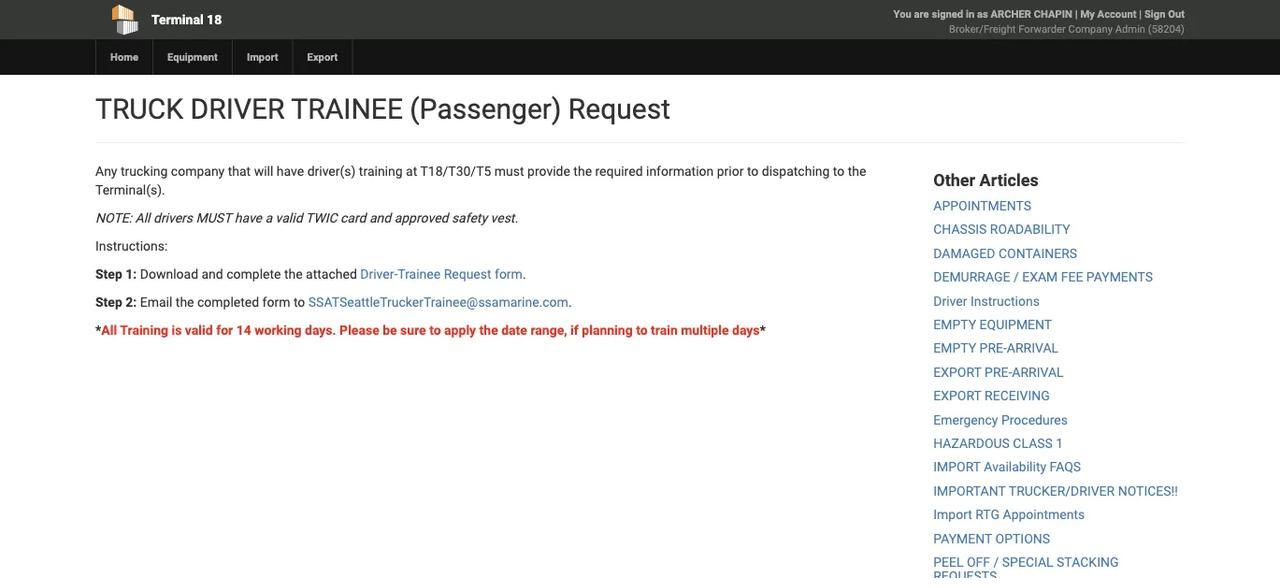 Task type: describe. For each thing, give the bounding box(es) containing it.
important
[[934, 483, 1006, 499]]

2 * from the left
[[760, 322, 766, 338]]

0 vertical spatial .
[[523, 266, 526, 282]]

any trucking company that will have driver(s) training at t18/t30/t5 must provide the required information prior to dispatching to the terminal(s).
[[95, 163, 867, 197]]

off
[[967, 555, 991, 570]]

the right email
[[176, 294, 194, 310]]

receiving
[[985, 388, 1050, 404]]

download
[[140, 266, 198, 282]]

appointments
[[934, 198, 1032, 214]]

special
[[1003, 555, 1054, 570]]

1 horizontal spatial form
[[495, 266, 523, 282]]

trucker/driver
[[1009, 483, 1115, 499]]

complete
[[227, 266, 281, 282]]

t18/t30/t5
[[420, 163, 491, 179]]

notices!!
[[1118, 483, 1179, 499]]

be
[[383, 322, 397, 338]]

0 horizontal spatial /
[[994, 555, 999, 570]]

1 vertical spatial and
[[202, 266, 223, 282]]

completed
[[197, 294, 259, 310]]

2 | from the left
[[1140, 8, 1142, 20]]

twic
[[306, 210, 337, 225]]

approved
[[394, 210, 448, 225]]

peel off / special stacking requests link
[[934, 555, 1119, 578]]

other articles appointments chassis roadability damaged containers demurrage / exam fee payments driver instructions empty equipment empty pre-arrival export pre-arrival export receiving emergency procedures hazardous class 1 import availability faqs important trucker/driver notices!! import rtg appointments payment options peel off / special stacking requests
[[934, 170, 1179, 578]]

drivers
[[153, 210, 193, 225]]

a
[[265, 210, 272, 225]]

exam
[[1023, 269, 1058, 285]]

broker/freight
[[950, 23, 1016, 35]]

other
[[934, 170, 976, 190]]

faqs
[[1050, 459, 1082, 475]]

trucking
[[121, 163, 168, 179]]

days
[[732, 322, 760, 338]]

please
[[340, 322, 380, 338]]

sign
[[1145, 8, 1166, 20]]

0 horizontal spatial have
[[235, 210, 262, 225]]

signed
[[932, 8, 964, 20]]

1 horizontal spatial /
[[1014, 269, 1019, 285]]

forwarder
[[1019, 23, 1066, 35]]

the left attached
[[284, 266, 303, 282]]

hazardous class 1 link
[[934, 436, 1064, 451]]

all for *
[[101, 322, 117, 338]]

instructions:
[[95, 238, 168, 254]]

at
[[406, 163, 417, 179]]

peel
[[934, 555, 964, 570]]

dispatching
[[762, 163, 830, 179]]

14
[[236, 322, 251, 338]]

required
[[595, 163, 643, 179]]

0 vertical spatial valid
[[276, 210, 303, 225]]

payment options link
[[934, 531, 1051, 546]]

driver instructions link
[[934, 293, 1040, 309]]

chapin
[[1034, 8, 1073, 20]]

to left train
[[636, 322, 648, 338]]

truck
[[95, 92, 184, 125]]

card
[[341, 210, 366, 225]]

admin
[[1116, 23, 1146, 35]]

import link
[[232, 39, 292, 75]]

damaged
[[934, 246, 996, 261]]

step for step 1: download and complete the attached driver-trainee request form .
[[95, 266, 122, 282]]

note:
[[95, 210, 132, 225]]

demurrage / exam fee payments link
[[934, 269, 1154, 285]]

fee
[[1061, 269, 1084, 285]]

appointments
[[1003, 507, 1085, 522]]

payment
[[934, 531, 993, 546]]

export link
[[292, 39, 352, 75]]

my
[[1081, 8, 1095, 20]]

export
[[307, 51, 338, 63]]

import
[[934, 459, 981, 475]]

important trucker/driver notices!! link
[[934, 483, 1179, 499]]

0 horizontal spatial request
[[444, 266, 492, 282]]

terminal 18 link
[[95, 0, 533, 39]]

import availability faqs link
[[934, 459, 1082, 475]]

ssatseattletruckertrainee@ssamarine.com link
[[309, 294, 569, 310]]

equipment link
[[152, 39, 232, 75]]

ssatseattletruckertrainee@ssamarine.com
[[309, 294, 569, 310]]

import inside other articles appointments chassis roadability damaged containers demurrage / exam fee payments driver instructions empty equipment empty pre-arrival export pre-arrival export receiving emergency procedures hazardous class 1 import availability faqs important trucker/driver notices!! import rtg appointments payment options peel off / special stacking requests
[[934, 507, 973, 522]]

appointments link
[[934, 198, 1032, 214]]

demurrage
[[934, 269, 1011, 285]]

chassis
[[934, 222, 987, 237]]

as
[[978, 8, 989, 20]]

options
[[996, 531, 1051, 546]]

2:
[[126, 294, 137, 310]]

1 vertical spatial pre-
[[985, 364, 1012, 380]]

attached
[[306, 266, 357, 282]]

apply
[[444, 322, 476, 338]]

0 vertical spatial pre-
[[980, 341, 1007, 356]]

empty pre-arrival link
[[934, 341, 1059, 356]]

rtg
[[976, 507, 1000, 522]]

1 horizontal spatial .
[[569, 294, 572, 310]]

vest.
[[491, 210, 518, 225]]

emergency procedures link
[[934, 412, 1068, 427]]

to right the sure at the left
[[430, 322, 441, 338]]

1 * from the left
[[95, 322, 101, 338]]

must
[[495, 163, 524, 179]]

1
[[1056, 436, 1064, 451]]

step for step 2: email the completed form to ssatseattletruckertrainee@ssamarine.com .
[[95, 294, 122, 310]]

you are signed in as archer chapin | my account | sign out broker/freight forwarder company admin (58204)
[[894, 8, 1185, 35]]

for
[[216, 322, 233, 338]]

0 horizontal spatial form
[[262, 294, 290, 310]]



Task type: locate. For each thing, give the bounding box(es) containing it.
| left my
[[1076, 8, 1078, 20]]

0 vertical spatial have
[[277, 163, 304, 179]]

1 vertical spatial all
[[101, 322, 117, 338]]

account
[[1098, 8, 1137, 20]]

1 export from the top
[[934, 364, 982, 380]]

import inside "link"
[[247, 51, 278, 63]]

1 vertical spatial valid
[[185, 322, 213, 338]]

any
[[95, 163, 117, 179]]

you
[[894, 8, 912, 20]]

sure
[[400, 322, 426, 338]]

driver-trainee request form link
[[360, 266, 523, 282]]

request up ssatseattletruckertrainee@ssamarine.com
[[444, 266, 492, 282]]

procedures
[[1002, 412, 1068, 427]]

to right prior
[[747, 163, 759, 179]]

hazardous
[[934, 436, 1010, 451]]

1 horizontal spatial all
[[135, 210, 150, 225]]

and up completed
[[202, 266, 223, 282]]

working
[[255, 322, 302, 338]]

arrival
[[1007, 341, 1059, 356], [1012, 364, 1064, 380]]

export up 'export receiving' link
[[934, 364, 982, 380]]

information
[[646, 163, 714, 179]]

form
[[495, 266, 523, 282], [262, 294, 290, 310]]

have right will
[[277, 163, 304, 179]]

0 vertical spatial import
[[247, 51, 278, 63]]

days.
[[305, 322, 336, 338]]

0 vertical spatial and
[[369, 210, 391, 225]]

availability
[[984, 459, 1047, 475]]

empty down driver
[[934, 317, 977, 332]]

1 vertical spatial import
[[934, 507, 973, 522]]

1 vertical spatial step
[[95, 294, 122, 310]]

valid right a
[[276, 210, 303, 225]]

train
[[651, 322, 678, 338]]

terminal
[[152, 12, 204, 27]]

2 step from the top
[[95, 294, 122, 310]]

if
[[571, 322, 579, 338]]

all for note:
[[135, 210, 150, 225]]

payments
[[1087, 269, 1154, 285]]

note: all drivers must have a valid twic card and approved safety vest.
[[95, 210, 518, 225]]

0 horizontal spatial .
[[523, 266, 526, 282]]

empty down 'empty equipment' 'link'
[[934, 341, 977, 356]]

in
[[966, 8, 975, 20]]

0 vertical spatial all
[[135, 210, 150, 225]]

0 vertical spatial arrival
[[1007, 341, 1059, 356]]

all left training
[[101, 322, 117, 338]]

have left a
[[235, 210, 262, 225]]

step 2: email the completed form to ssatseattletruckertrainee@ssamarine.com .
[[95, 294, 572, 310]]

1 empty from the top
[[934, 317, 977, 332]]

1 horizontal spatial |
[[1140, 8, 1142, 20]]

0 horizontal spatial *
[[95, 322, 101, 338]]

0 horizontal spatial all
[[101, 322, 117, 338]]

arrival up receiving
[[1012, 364, 1064, 380]]

0 horizontal spatial |
[[1076, 8, 1078, 20]]

truck driver trainee (passenger) request
[[95, 92, 671, 125]]

18
[[207, 12, 222, 27]]

(passenger)
[[410, 92, 562, 125]]

1 horizontal spatial import
[[934, 507, 973, 522]]

my account link
[[1081, 8, 1137, 20]]

is
[[172, 322, 182, 338]]

pre- down the empty pre-arrival link
[[985, 364, 1012, 380]]

|
[[1076, 8, 1078, 20], [1140, 8, 1142, 20]]

1 horizontal spatial *
[[760, 322, 766, 338]]

1 horizontal spatial request
[[569, 92, 671, 125]]

export
[[934, 364, 982, 380], [934, 388, 982, 404]]

1 vertical spatial /
[[994, 555, 999, 570]]

will
[[254, 163, 273, 179]]

import rtg appointments link
[[934, 507, 1085, 522]]

chassis roadability link
[[934, 222, 1071, 237]]

home
[[110, 51, 138, 63]]

terminal 18
[[152, 12, 222, 27]]

* left training
[[95, 322, 101, 338]]

. up if on the bottom
[[569, 294, 572, 310]]

1 vertical spatial request
[[444, 266, 492, 282]]

1 | from the left
[[1076, 8, 1078, 20]]

export up emergency
[[934, 388, 982, 404]]

arrival down equipment
[[1007, 341, 1059, 356]]

requests
[[934, 569, 998, 578]]

to
[[747, 163, 759, 179], [833, 163, 845, 179], [294, 294, 305, 310], [430, 322, 441, 338], [636, 322, 648, 338]]

driver
[[190, 92, 285, 125]]

step 1: download and complete the attached driver-trainee request form .
[[95, 266, 526, 282]]

email
[[140, 294, 172, 310]]

import up driver
[[247, 51, 278, 63]]

the left the date
[[480, 322, 498, 338]]

1 step from the top
[[95, 266, 122, 282]]

(58204)
[[1149, 23, 1185, 35]]

| left 'sign'
[[1140, 8, 1142, 20]]

2 empty from the top
[[934, 341, 977, 356]]

equipment
[[167, 51, 218, 63]]

damaged containers link
[[934, 246, 1078, 261]]

1 horizontal spatial valid
[[276, 210, 303, 225]]

valid right is
[[185, 322, 213, 338]]

have inside "any trucking company that will have driver(s) training at t18/t30/t5 must provide the required information prior to dispatching to the terminal(s)."
[[277, 163, 304, 179]]

. up the date
[[523, 266, 526, 282]]

multiple
[[681, 322, 729, 338]]

export pre-arrival link
[[934, 364, 1064, 380]]

articles
[[980, 170, 1039, 190]]

0 horizontal spatial import
[[247, 51, 278, 63]]

driver
[[934, 293, 968, 309]]

to right dispatching
[[833, 163, 845, 179]]

sign out link
[[1145, 8, 1185, 20]]

* right multiple
[[760, 322, 766, 338]]

0 horizontal spatial and
[[202, 266, 223, 282]]

0 vertical spatial export
[[934, 364, 982, 380]]

that
[[228, 163, 251, 179]]

1 vertical spatial arrival
[[1012, 364, 1064, 380]]

1 vertical spatial empty
[[934, 341, 977, 356]]

1 vertical spatial have
[[235, 210, 262, 225]]

trainee
[[398, 266, 441, 282]]

pre- down 'empty equipment' 'link'
[[980, 341, 1007, 356]]

to down step 1: download and complete the attached driver-trainee request form . at the top left of the page
[[294, 294, 305, 310]]

emergency
[[934, 412, 999, 427]]

/ right off
[[994, 555, 999, 570]]

the right dispatching
[[848, 163, 867, 179]]

driver(s)
[[307, 163, 356, 179]]

0 vertical spatial /
[[1014, 269, 1019, 285]]

0 vertical spatial form
[[495, 266, 523, 282]]

must
[[196, 210, 231, 225]]

training
[[359, 163, 403, 179]]

empty equipment link
[[934, 317, 1053, 332]]

request up required
[[569, 92, 671, 125]]

/ left exam
[[1014, 269, 1019, 285]]

.
[[523, 266, 526, 282], [569, 294, 572, 310]]

all right note:
[[135, 210, 150, 225]]

1 horizontal spatial and
[[369, 210, 391, 225]]

2 export from the top
[[934, 388, 982, 404]]

prior
[[717, 163, 744, 179]]

0 vertical spatial empty
[[934, 317, 977, 332]]

stacking
[[1057, 555, 1119, 570]]

1 vertical spatial .
[[569, 294, 572, 310]]

provide
[[528, 163, 571, 179]]

0 vertical spatial request
[[569, 92, 671, 125]]

archer
[[991, 8, 1032, 20]]

0 vertical spatial step
[[95, 266, 122, 282]]

and right card
[[369, 210, 391, 225]]

class
[[1013, 436, 1053, 451]]

the right provide on the top left of the page
[[574, 163, 592, 179]]

the
[[574, 163, 592, 179], [848, 163, 867, 179], [284, 266, 303, 282], [176, 294, 194, 310], [480, 322, 498, 338]]

import up payment
[[934, 507, 973, 522]]

driver-
[[360, 266, 398, 282]]

roadability
[[990, 222, 1071, 237]]

1 vertical spatial export
[[934, 388, 982, 404]]

company
[[171, 163, 225, 179]]

range,
[[531, 322, 567, 338]]

1 horizontal spatial have
[[277, 163, 304, 179]]

1 vertical spatial form
[[262, 294, 290, 310]]

form down vest.
[[495, 266, 523, 282]]

training
[[120, 322, 168, 338]]

have
[[277, 163, 304, 179], [235, 210, 262, 225]]

planning
[[582, 322, 633, 338]]

step left 2:
[[95, 294, 122, 310]]

0 horizontal spatial valid
[[185, 322, 213, 338]]

form up working
[[262, 294, 290, 310]]

terminal(s).
[[95, 182, 165, 197]]

step left 1:
[[95, 266, 122, 282]]

empty
[[934, 317, 977, 332], [934, 341, 977, 356]]

import
[[247, 51, 278, 63], [934, 507, 973, 522]]



Task type: vqa. For each thing, say whether or not it's contained in the screenshot.
the 'Requirements'
no



